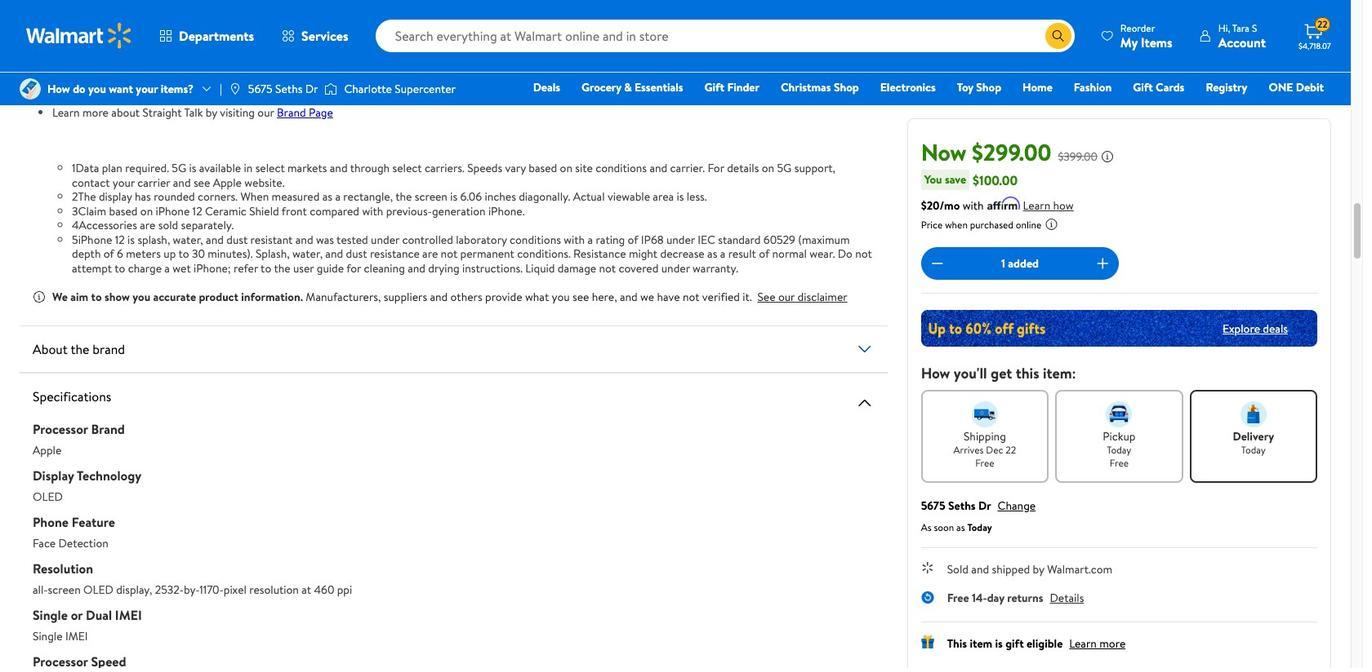 Task type: vqa. For each thing, say whether or not it's contained in the screenshot.
Major Savings On Everything They Asked For, Right This Way. on the left of page
no



Task type: describe. For each thing, give the bounding box(es) containing it.
walmart+
[[1275, 102, 1324, 118]]

normal
[[772, 246, 807, 262]]

shield
[[249, 203, 279, 219]]

clips,
[[438, 33, 465, 49]]

is right 6
[[128, 232, 135, 248]]

to right up
[[178, 246, 189, 262]]

debit
[[1296, 79, 1324, 96]]

deals
[[1263, 321, 1288, 337]]

in inside 1data plan required. 5g is available in select markets and through select carriers. speeds vary based on site conditions and carrier. for details on 5g support, contact your carrier and see apple website. 2the display has rounded corners. when measured as a rectangle, the screen is 6.06 inches diagonally. actual viewable area is less. 3claim based on iphone 12 ceramic shield front compared with previous-generation iphone. 4accessories are sold separately. 5iphone 12 is splash, water, and dust resistant and was tested under controlled laboratory conditions with a rating of ip68 under iec standard 60529 (maximum depth of 6 meters up to 30 minutes). splash, water, and dust resistance are not permanent conditions. resistance might decrease as a result of normal wear. do not attempt to charge a wet iphone; refer to the user guide for cleaning and drying instructions. liquid damage not covered under warranty.
[[244, 160, 253, 176]]

1 vertical spatial this
[[1016, 363, 1039, 384]]

the left user
[[274, 260, 290, 276]]

increase quantity straight talk apple iphone 12, 64gb, black- prepaid smartphone [locked to straight talk], current quantity 1 image
[[1093, 254, 1113, 274]]

pair
[[52, 90, 71, 106]]

and right sold
[[971, 562, 989, 578]]

the left most
[[238, 47, 255, 63]]

required.
[[125, 160, 169, 176]]

requires
[[111, 76, 151, 92]]

2 horizontal spatial talk
[[323, 90, 342, 106]]

with right 'phone'
[[128, 90, 149, 106]]

(maximum
[[798, 232, 850, 248]]

seths for 5675 seths dr
[[275, 81, 303, 97]]

delivery today
[[1233, 429, 1274, 457]]

1 horizontal spatial talk
[[184, 104, 203, 120]]

explore deals
[[1223, 321, 1288, 337]]

0 vertical spatial based
[[529, 160, 557, 176]]

up to sixty percent off deals. shop now. image
[[921, 310, 1317, 347]]

dr for 5675 seths dr
[[305, 81, 318, 97]]

explore deals link
[[1216, 314, 1295, 343]]

a left wet
[[164, 260, 170, 276]]

electronics link
[[873, 78, 943, 96]]

on left sold at the top of the page
[[140, 203, 153, 219]]

screen
[[415, 189, 448, 205]]

tara
[[1232, 21, 1250, 35]]

we
[[640, 289, 654, 305]]

not down rating
[[599, 260, 616, 276]]

1 vertical spatial imei
[[65, 629, 88, 645]]

charlotte supercenter
[[344, 81, 456, 97]]

and left the carrier.
[[650, 160, 667, 176]]

1 horizontal spatial in
[[256, 76, 265, 92]]

specifications image
[[855, 394, 874, 413]]

permanent
[[460, 246, 514, 262]]

depth
[[72, 246, 101, 262]]

markets
[[288, 160, 327, 176]]

1 horizontal spatial by
[[1033, 562, 1044, 578]]

walmart image
[[26, 23, 132, 49]]

 image for 5675 seths dr
[[229, 82, 242, 96]]

wireless
[[334, 18, 373, 35]]

1
[[1001, 256, 1005, 272]]

and left faster
[[282, 18, 300, 35]]

free 14-day returns details
[[947, 591, 1084, 607]]

on inside industry-leading ip68 water resistance6 supports mag safe accessories for easy attach and faster wireless charging4 ios 14 with redesigned widgets on the home screen, all-new app library, app clips, and more straight talk utilizes the network with the most first place rankings in rootmetrics® 1h 2023 5g reliability assessments of 125 metros. results may vary. not an endorsement †5g access requires a 5g-capable device in a 5g coverage area pair this phone with a best-selling no-contract straight talk plan
[[208, 33, 221, 49]]

under up have
[[661, 260, 690, 276]]

5g down first
[[276, 76, 290, 92]]

not
[[791, 47, 810, 63]]

it.
[[743, 289, 752, 305]]

2 horizontal spatial you
[[552, 289, 570, 305]]

a left result
[[720, 246, 726, 262]]

phone
[[33, 514, 69, 532]]

†5g
[[52, 76, 73, 92]]

2the
[[72, 189, 96, 205]]

fashion link
[[1067, 78, 1119, 96]]

2 app from the left
[[415, 33, 435, 49]]

with up tested
[[362, 203, 383, 219]]

industry-leading ip68 water resistance6 supports mag safe accessories for easy attach and faster wireless charging4 ios 14 with redesigned widgets on the home screen, all-new app library, app clips, and more straight talk utilizes the network with the most first place rankings in rootmetrics® 1h 2023 5g reliability assessments of 125 metros. results may vary. not an endorsement †5g access requires a 5g-capable device in a 5g coverage area pair this phone with a best-selling no-contract straight talk plan
[[52, 4, 824, 106]]

pixel
[[224, 582, 247, 599]]

1 horizontal spatial brand
[[277, 104, 306, 120]]

the right utilizes
[[152, 47, 168, 63]]

free inside the shipping arrives dec 22 free
[[975, 457, 994, 470]]

ceramic
[[205, 203, 247, 219]]

|
[[220, 81, 222, 97]]

was
[[316, 232, 334, 248]]

display
[[33, 467, 74, 485]]

access
[[76, 76, 108, 92]]

of inside industry-leading ip68 water resistance6 supports mag safe accessories for easy attach and faster wireless charging4 ios 14 with redesigned widgets on the home screen, all-new app library, app clips, and more straight talk utilizes the network with the most first place rankings in rootmetrics® 1h 2023 5g reliability assessments of 125 metros. results may vary. not an endorsement †5g access requires a 5g-capable device in a 5g coverage area pair this phone with a best-selling no-contract straight talk plan
[[631, 47, 642, 63]]

as
[[921, 521, 932, 535]]

see our disclaimer button
[[757, 289, 848, 305]]

s
[[1252, 21, 1257, 35]]

utilizes
[[115, 47, 149, 63]]

a left best-
[[152, 90, 157, 106]]

supercenter
[[395, 81, 456, 97]]

shipping
[[964, 429, 1006, 445]]

1 horizontal spatial water,
[[292, 246, 323, 262]]

capable
[[181, 76, 218, 92]]

today for delivery
[[1241, 444, 1266, 457]]

phone
[[94, 90, 125, 106]]

a down most
[[267, 76, 273, 92]]

6
[[117, 246, 123, 262]]

with right 14 at the left top of page
[[86, 33, 108, 49]]

0 vertical spatial in
[[381, 47, 389, 63]]

apple inside 1data plan required. 5g is available in select markets and through select carriers. speeds vary based on site conditions and carrier. for details on 5g support, contact your carrier and see apple website. 2the display has rounded corners. when measured as a rectangle, the screen is 6.06 inches diagonally. actual viewable area is less. 3claim based on iphone 12 ceramic shield front compared with previous-generation iphone. 4accessories are sold separately. 5iphone 12 is splash, water, and dust resistant and was tested under controlled laboratory conditions with a rating of ip68 under iec standard 60529 (maximum depth of 6 meters up to 30 minutes). splash, water, and dust resistance are not permanent conditions. resistance might decrease as a result of normal wear. do not attempt to charge a wet iphone; refer to the user guide for cleaning and drying instructions. liquid damage not covered under warranty.
[[213, 174, 242, 191]]

shipped
[[992, 562, 1030, 578]]

plan inside 1data plan required. 5g is available in select markets and through select carriers. speeds vary based on site conditions and carrier. for details on 5g support, contact your carrier and see apple website. 2the display has rounded corners. when measured as a rectangle, the screen is 6.06 inches diagonally. actual viewable area is less. 3claim based on iphone 12 ceramic shield front compared with previous-generation iphone. 4accessories are sold separately. 5iphone 12 is splash, water, and dust resistant and was tested under controlled laboratory conditions with a rating of ip68 under iec standard 60529 (maximum depth of 6 meters up to 30 minutes). splash, water, and dust resistance are not permanent conditions. resistance might decrease as a result of normal wear. do not attempt to charge a wet iphone; refer to the user guide for cleaning and drying instructions. liquid damage not covered under warranty.
[[102, 160, 122, 176]]

gifting made easy image
[[921, 636, 934, 649]]

guide
[[317, 260, 344, 276]]

previous-
[[386, 203, 432, 219]]

learn how
[[1023, 198, 1074, 214]]

how for how do you want your items?
[[47, 81, 70, 97]]

2 horizontal spatial more
[[1100, 636, 1126, 653]]

and left we
[[620, 289, 638, 305]]

and right 'clips,'
[[467, 33, 485, 49]]

attach
[[248, 18, 279, 35]]

specifications
[[33, 388, 111, 406]]

is left 'gift'
[[995, 636, 1003, 653]]

pickup today free
[[1103, 429, 1136, 470]]

is left "available"
[[189, 160, 196, 176]]

$299.00
[[972, 136, 1052, 168]]

corners.
[[198, 189, 238, 205]]

change
[[998, 498, 1036, 515]]

0 horizontal spatial as
[[322, 189, 332, 205]]

up
[[164, 246, 176, 262]]

0 horizontal spatial free
[[947, 591, 969, 607]]

intent image for pickup image
[[1106, 402, 1132, 428]]

have
[[657, 289, 680, 305]]

leading
[[97, 4, 132, 20]]

1 vertical spatial based
[[109, 203, 138, 219]]

a left rating
[[588, 232, 593, 248]]

is left 6.06
[[450, 189, 458, 205]]

liquid
[[525, 260, 555, 276]]

a left 5g-
[[154, 76, 159, 92]]

0 vertical spatial by
[[206, 104, 217, 120]]

christmas
[[781, 79, 831, 96]]

and right 30
[[206, 232, 224, 248]]

and right carrier
[[173, 174, 191, 191]]

detection
[[58, 536, 108, 552]]

ip68 inside industry-leading ip68 water resistance6 supports mag safe accessories for easy attach and faster wireless charging4 ios 14 with redesigned widgets on the home screen, all-new app library, app clips, and more straight talk utilizes the network with the most first place rankings in rootmetrics® 1h 2023 5g reliability assessments of 125 metros. results may vary. not an endorsement †5g access requires a 5g-capable device in a 5g coverage area pair this phone with a best-selling no-contract straight talk plan
[[135, 4, 158, 20]]

more inside industry-leading ip68 water resistance6 supports mag safe accessories for easy attach and faster wireless charging4 ios 14 with redesigned widgets on the home screen, all-new app library, app clips, and more straight talk utilizes the network with the most first place rankings in rootmetrics® 1h 2023 5g reliability assessments of 125 metros. results may vary. not an endorsement †5g access requires a 5g-capable device in a 5g coverage area pair this phone with a best-selling no-contract straight talk plan
[[488, 33, 514, 49]]

home inside industry-leading ip68 water resistance6 supports mag safe accessories for easy attach and faster wireless charging4 ios 14 with redesigned widgets on the home screen, all-new app library, app clips, and more straight talk utilizes the network with the most first place rankings in rootmetrics® 1h 2023 5g reliability assessments of 125 metros. results may vary. not an endorsement †5g access requires a 5g-capable device in a 5g coverage area pair this phone with a best-selling no-contract straight talk plan
[[243, 33, 273, 49]]

resistance6
[[191, 4, 247, 20]]

0 horizontal spatial water,
[[173, 232, 203, 248]]

not left 'permanent'
[[441, 246, 458, 262]]

price when purchased online
[[921, 218, 1042, 232]]

free inside pickup today free
[[1110, 457, 1129, 470]]

of right result
[[759, 246, 770, 262]]

legal information image
[[1045, 218, 1058, 231]]

selling
[[185, 90, 217, 106]]

essentials
[[635, 79, 683, 96]]

under up the cleaning
[[371, 232, 400, 248]]

22 inside the shipping arrives dec 22 free
[[1006, 444, 1016, 457]]

shop for christmas shop
[[834, 79, 859, 96]]

2 select from the left
[[392, 160, 422, 176]]

provide
[[485, 289, 522, 305]]

charge
[[128, 260, 162, 276]]

intent image for shipping image
[[972, 402, 998, 428]]

viewable
[[608, 189, 650, 205]]

to right refer
[[261, 260, 271, 276]]

delivery
[[1233, 429, 1274, 445]]

departments button
[[145, 16, 268, 56]]

network
[[171, 47, 212, 63]]

do
[[838, 246, 853, 262]]

departments
[[179, 27, 254, 45]]

minutes).
[[208, 246, 253, 262]]

registry link
[[1199, 78, 1255, 96]]

with down departments
[[214, 47, 236, 63]]

at
[[302, 582, 311, 599]]

0 horizontal spatial our
[[258, 104, 274, 120]]

0 horizontal spatial conditions
[[510, 232, 561, 248]]

gift for gift cards
[[1133, 79, 1153, 96]]

through
[[350, 160, 390, 176]]

cards
[[1156, 79, 1185, 96]]

 image for charlotte supercenter
[[325, 81, 338, 97]]

5675 for 5675 seths dr change as soon as today
[[921, 498, 945, 515]]

the down resistance6
[[224, 33, 240, 49]]

1 horizontal spatial our
[[778, 289, 795, 305]]

the left brand
[[71, 341, 89, 359]]

device
[[221, 76, 253, 92]]

to right aim
[[91, 289, 102, 305]]

1 horizontal spatial you
[[133, 289, 150, 305]]

1 app from the left
[[352, 33, 372, 49]]

1 vertical spatial see
[[573, 289, 589, 305]]

rating
[[596, 232, 625, 248]]

visiting
[[220, 104, 255, 120]]

0 vertical spatial 22
[[1317, 17, 1328, 31]]

gift
[[1006, 636, 1024, 653]]

gift finder link
[[697, 78, 767, 96]]

1 vertical spatial home
[[1023, 79, 1053, 96]]

seths for 5675 seths dr change as soon as today
[[948, 498, 976, 515]]

decrease quantity straight talk apple iphone 12, 64gb, black- prepaid smartphone [locked to straight talk], current quantity 1 image
[[928, 254, 947, 274]]

1 select from the left
[[255, 160, 285, 176]]

1 horizontal spatial straight
[[142, 104, 182, 120]]

and left was on the left of page
[[295, 232, 313, 248]]



Task type: locate. For each thing, give the bounding box(es) containing it.
rounded
[[154, 189, 195, 205]]

1 horizontal spatial ip68
[[641, 232, 664, 248]]

shop
[[834, 79, 859, 96], [976, 79, 1001, 96]]

for inside industry-leading ip68 water resistance6 supports mag safe accessories for easy attach and faster wireless charging4 ios 14 with redesigned widgets on the home screen, all-new app library, app clips, and more straight talk utilizes the network with the most first place rankings in rootmetrics® 1h 2023 5g reliability assessments of 125 metros. results may vary. not an endorsement †5g access requires a 5g-capable device in a 5g coverage area pair this phone with a best-selling no-contract straight talk plan
[[207, 18, 221, 35]]

technology
[[77, 467, 141, 485]]

dr for 5675 seths dr change as soon as today
[[978, 498, 991, 515]]

app left 'clips,'
[[415, 33, 435, 49]]

of right rating
[[628, 232, 638, 248]]

in
[[381, 47, 389, 63], [256, 76, 265, 92], [244, 160, 253, 176]]

gift cards
[[1133, 79, 1185, 96]]

library,
[[375, 33, 412, 49]]

now $299.00
[[921, 136, 1052, 168]]

1 horizontal spatial seths
[[948, 498, 976, 515]]

brand down 5675 seths dr
[[277, 104, 306, 120]]

today right soon
[[967, 521, 992, 535]]

on left easy
[[208, 33, 221, 49]]

1 horizontal spatial shop
[[976, 79, 1001, 96]]

dr up brand page link at the top of page
[[305, 81, 318, 97]]

seths up brand page link at the top of page
[[275, 81, 303, 97]]

for right guide
[[346, 260, 361, 276]]

1 horizontal spatial plan
[[344, 90, 365, 106]]

2 gift from the left
[[1133, 79, 1153, 96]]

industry-
[[52, 4, 97, 20]]

learn how button
[[1023, 198, 1074, 215]]

1 vertical spatial area
[[653, 189, 674, 205]]

2 single from the top
[[33, 629, 63, 645]]

today
[[1107, 444, 1132, 457], [1241, 444, 1266, 457], [967, 521, 992, 535]]

on left site
[[560, 160, 573, 176]]

0 horizontal spatial you
[[88, 81, 106, 97]]

see left the here,
[[573, 289, 589, 305]]

home left screen,
[[243, 33, 273, 49]]

1 vertical spatial 12
[[115, 232, 125, 248]]

1 horizontal spatial 22
[[1317, 17, 1328, 31]]

iphone;
[[194, 260, 231, 276]]

dust right guide
[[346, 246, 367, 262]]

returns
[[1007, 591, 1043, 607]]

standard
[[718, 232, 761, 248]]

conditions up liquid
[[510, 232, 561, 248]]

0 vertical spatial conditions
[[596, 160, 647, 176]]

brand
[[93, 341, 125, 359]]

seths up soon
[[948, 498, 976, 515]]

user
[[293, 260, 314, 276]]

reorder my items
[[1120, 21, 1173, 51]]

resistance
[[573, 246, 626, 262]]

decrease
[[660, 246, 705, 262]]

today inside pickup today free
[[1107, 444, 1132, 457]]

dr left change button
[[978, 498, 991, 515]]

1 vertical spatial our
[[778, 289, 795, 305]]

0 horizontal spatial area
[[341, 76, 362, 92]]

iphone.
[[488, 203, 525, 219]]

meters
[[126, 246, 161, 262]]

6.06
[[460, 189, 482, 205]]

1 vertical spatial more
[[82, 104, 109, 120]]

0 vertical spatial for
[[207, 18, 221, 35]]

drying
[[428, 260, 460, 276]]

0 vertical spatial how
[[47, 81, 70, 97]]

oled
[[33, 489, 63, 506]]

by left no-
[[206, 104, 217, 120]]

0 horizontal spatial based
[[109, 203, 138, 219]]

learn more about strikethrough prices image
[[1101, 150, 1114, 163]]

today inside the delivery today
[[1241, 444, 1266, 457]]

1 horizontal spatial 5675
[[921, 498, 945, 515]]

our right see
[[778, 289, 795, 305]]

for inside 1data plan required. 5g is available in select markets and through select carriers. speeds vary based on site conditions and carrier. for details on 5g support, contact your carrier and see apple website. 2the display has rounded corners. when measured as a rectangle, the screen is 6.06 inches diagonally. actual viewable area is less. 3claim based on iphone 12 ceramic shield front compared with previous-generation iphone. 4accessories are sold separately. 5iphone 12 is splash, water, and dust resistant and was tested under controlled laboratory conditions with a rating of ip68 under iec standard 60529 (maximum depth of 6 meters up to 30 minutes). splash, water, and dust resistance are not permanent conditions. resistance might decrease as a result of normal wear. do not attempt to charge a wet iphone; refer to the user guide for cleaning and drying instructions. liquid damage not covered under warranty.
[[346, 260, 361, 276]]

0 horizontal spatial gift
[[705, 79, 725, 96]]

ios
[[52, 33, 70, 49]]

0 vertical spatial seths
[[275, 81, 303, 97]]

0 vertical spatial our
[[258, 104, 274, 120]]

brand inside processor brand apple display technology oled phone feature face detection resolution all‑screen oled display, 2532‑by‑1170-pixel resolution at 460 ppi single or dual imei single imei
[[91, 421, 125, 439]]

for
[[207, 18, 221, 35], [346, 260, 361, 276]]

0 horizontal spatial ip68
[[135, 4, 158, 20]]

0 vertical spatial plan
[[344, 90, 365, 106]]

0 horizontal spatial learn
[[52, 104, 80, 120]]

learn more button
[[1069, 636, 1126, 653]]

2 shop from the left
[[976, 79, 1001, 96]]

1 horizontal spatial imei
[[115, 607, 142, 625]]

gift finder
[[705, 79, 760, 96]]

based right 3claim
[[109, 203, 138, 219]]

0 horizontal spatial are
[[140, 217, 155, 234]]

0 vertical spatial 5675
[[248, 81, 273, 97]]

2 vertical spatial learn
[[1069, 636, 1097, 653]]

5675 inside 5675 seths dr change as soon as today
[[921, 498, 945, 515]]

seths inside 5675 seths dr change as soon as today
[[948, 498, 976, 515]]

1 shop from the left
[[834, 79, 859, 96]]

endorsement
[[52, 61, 118, 78]]

1 vertical spatial by
[[1033, 562, 1044, 578]]

Walmart Site-Wide search field
[[375, 20, 1075, 52]]

home left fashion link at the top right
[[1023, 79, 1053, 96]]

results
[[704, 47, 739, 63]]

services
[[301, 27, 348, 45]]

as left result
[[707, 246, 717, 262]]

learn for learn more about straight talk by visiting our brand page
[[52, 104, 80, 120]]

1 horizontal spatial are
[[422, 246, 438, 262]]

more right the eligible
[[1100, 636, 1126, 653]]

0 horizontal spatial straight
[[52, 47, 92, 63]]

splash,
[[138, 232, 170, 248]]

grocery & essentials
[[582, 79, 683, 96]]

a left rectangle, at the top of page
[[335, 189, 341, 205]]

and right user
[[325, 246, 343, 262]]

0 vertical spatial home
[[243, 33, 273, 49]]

0 horizontal spatial dust
[[226, 232, 248, 248]]

1 vertical spatial apple
[[33, 443, 62, 459]]

1 horizontal spatial based
[[529, 160, 557, 176]]

0 vertical spatial more
[[488, 33, 514, 49]]

dec
[[986, 444, 1003, 457]]

or
[[71, 607, 83, 625]]

learn right the eligible
[[1069, 636, 1097, 653]]

area left less.
[[653, 189, 674, 205]]

1 vertical spatial seths
[[948, 498, 976, 515]]

0 horizontal spatial select
[[255, 160, 285, 176]]

dr inside 5675 seths dr change as soon as today
[[978, 498, 991, 515]]

0 horizontal spatial by
[[206, 104, 217, 120]]

0 horizontal spatial today
[[967, 521, 992, 535]]

save
[[945, 172, 966, 188]]

1 vertical spatial dr
[[978, 498, 991, 515]]

talk down items?
[[184, 104, 203, 120]]

see up ceramic
[[193, 174, 210, 191]]

1 vertical spatial conditions
[[510, 232, 561, 248]]

plan inside industry-leading ip68 water resistance6 supports mag safe accessories for easy attach and faster wireless charging4 ios 14 with redesigned widgets on the home screen, all-new app library, app clips, and more straight talk utilizes the network with the most first place rankings in rootmetrics® 1h 2023 5g reliability assessments of 125 metros. results may vary. not an endorsement †5g access requires a 5g-capable device in a 5g coverage area pair this phone with a best-selling no-contract straight talk plan
[[344, 90, 365, 106]]

water
[[161, 4, 188, 20]]

how for how you'll get this item:
[[921, 363, 950, 384]]

today inside 5675 seths dr change as soon as today
[[967, 521, 992, 535]]

2 horizontal spatial learn
[[1069, 636, 1097, 653]]

charlotte
[[344, 81, 392, 97]]

0 horizontal spatial app
[[352, 33, 372, 49]]

$399.00
[[1058, 149, 1098, 165]]

conditions
[[596, 160, 647, 176], [510, 232, 561, 248]]

search icon image
[[1052, 29, 1065, 42]]

free left 14-
[[947, 591, 969, 607]]

site
[[575, 160, 593, 176]]

home link
[[1015, 78, 1060, 96]]

as right soon
[[956, 521, 965, 535]]

and left drying
[[408, 260, 426, 276]]

accurate
[[153, 289, 196, 305]]

under left iec
[[666, 232, 695, 248]]

information.
[[241, 289, 303, 305]]

0 horizontal spatial 12
[[115, 232, 125, 248]]

2 vertical spatial as
[[956, 521, 965, 535]]

1 horizontal spatial dr
[[978, 498, 991, 515]]

and left others
[[430, 289, 448, 305]]

how left do
[[47, 81, 70, 97]]

 image
[[20, 78, 41, 100]]

1 vertical spatial learn
[[1023, 198, 1051, 214]]

with
[[86, 33, 108, 49], [214, 47, 236, 63], [128, 90, 149, 106], [963, 198, 984, 214], [362, 203, 383, 219], [564, 232, 585, 248]]

as right measured
[[322, 189, 332, 205]]

0 horizontal spatial dr
[[305, 81, 318, 97]]

this right pair
[[74, 90, 91, 106]]

plan right 1data
[[102, 160, 122, 176]]

on
[[208, 33, 221, 49], [560, 160, 573, 176], [762, 160, 774, 176], [140, 203, 153, 219]]

1 vertical spatial as
[[707, 246, 717, 262]]

hi,
[[1218, 21, 1230, 35]]

account
[[1218, 33, 1266, 51]]

12 right iphone
[[192, 203, 202, 219]]

0 vertical spatial brand
[[277, 104, 306, 120]]

0 horizontal spatial shop
[[834, 79, 859, 96]]

0 horizontal spatial seths
[[275, 81, 303, 97]]

1 gift from the left
[[705, 79, 725, 96]]

in right device
[[256, 76, 265, 92]]

0 horizontal spatial this
[[74, 90, 91, 106]]

1 horizontal spatial area
[[653, 189, 674, 205]]

1 horizontal spatial free
[[975, 457, 994, 470]]

2 horizontal spatial straight
[[281, 90, 321, 106]]

0 vertical spatial see
[[193, 174, 210, 191]]

splash,
[[256, 246, 290, 262]]

area inside 1data plan required. 5g is available in select markets and through select carriers. speeds vary based on site conditions and carrier. for details on 5g support, contact your carrier and see apple website. 2the display has rounded corners. when measured as a rectangle, the screen is 6.06 inches diagonally. actual viewable area is less. 3claim based on iphone 12 ceramic shield front compared with previous-generation iphone. 4accessories are sold separately. 5iphone 12 is splash, water, and dust resistant and was tested under controlled laboratory conditions with a rating of ip68 under iec standard 60529 (maximum depth of 6 meters up to 30 minutes). splash, water, and dust resistance are not permanent conditions. resistance might decrease as a result of normal wear. do not attempt to charge a wet iphone; refer to the user guide for cleaning and drying instructions. liquid damage not covered under warranty.
[[653, 189, 674, 205]]

and
[[282, 18, 300, 35], [467, 33, 485, 49], [330, 160, 348, 176], [650, 160, 667, 176], [173, 174, 191, 191], [206, 232, 224, 248], [295, 232, 313, 248], [325, 246, 343, 262], [408, 260, 426, 276], [430, 289, 448, 305], [620, 289, 638, 305], [971, 562, 989, 578]]

1data plan required. 5g is available in select markets and through select carriers. speeds vary based on site conditions and carrier. for details on 5g support, contact your carrier and see apple website. 2the display has rounded corners. when measured as a rectangle, the screen is 6.06 inches diagonally. actual viewable area is less. 3claim based on iphone 12 ceramic shield front compared with previous-generation iphone. 4accessories are sold separately. 5iphone 12 is splash, water, and dust resistant and was tested under controlled laboratory conditions with a rating of ip68 under iec standard 60529 (maximum depth of 6 meters up to 30 minutes). splash, water, and dust resistance are not permanent conditions. resistance might decrease as a result of normal wear. do not attempt to charge a wet iphone; refer to the user guide for cleaning and drying instructions. liquid damage not covered under warranty.
[[72, 160, 872, 276]]

0 horizontal spatial see
[[193, 174, 210, 191]]

1 horizontal spatial conditions
[[596, 160, 647, 176]]

 image up page
[[325, 81, 338, 97]]

on right details
[[762, 160, 774, 176]]

gift left finder
[[705, 79, 725, 96]]

based right "vary"
[[529, 160, 557, 176]]

area
[[341, 76, 362, 92], [653, 189, 674, 205]]

select right through
[[392, 160, 422, 176]]

with up damage
[[564, 232, 585, 248]]

processor
[[33, 421, 88, 439]]

more right 1h
[[488, 33, 514, 49]]

laboratory
[[456, 232, 507, 248]]

5g up rounded
[[172, 160, 186, 176]]

single
[[33, 607, 68, 625], [33, 629, 63, 645]]

0 horizontal spatial apple
[[33, 443, 62, 459]]

shop for toy shop
[[976, 79, 1001, 96]]

5675 up as
[[921, 498, 945, 515]]

an
[[813, 47, 824, 63]]

1 horizontal spatial app
[[415, 33, 435, 49]]

gift for gift finder
[[705, 79, 725, 96]]

1 horizontal spatial your
[[136, 81, 158, 97]]

inches
[[485, 189, 516, 205]]

finder
[[727, 79, 760, 96]]

this
[[947, 636, 967, 653]]

shipping arrives dec 22 free
[[954, 429, 1016, 470]]

1 vertical spatial for
[[346, 260, 361, 276]]

free down shipping
[[975, 457, 994, 470]]

new
[[329, 33, 350, 49]]

talk
[[94, 47, 113, 63], [323, 90, 342, 106], [184, 104, 203, 120]]

1 horizontal spatial as
[[707, 246, 717, 262]]

brand page link
[[277, 104, 333, 120]]

separately.
[[181, 217, 234, 234]]

ip68 inside 1data plan required. 5g is available in select markets and through select carriers. speeds vary based on site conditions and carrier. for details on 5g support, contact your carrier and see apple website. 2the display has rounded corners. when measured as a rectangle, the screen is 6.06 inches diagonally. actual viewable area is less. 3claim based on iphone 12 ceramic shield front compared with previous-generation iphone. 4accessories are sold separately. 5iphone 12 is splash, water, and dust resistant and was tested under controlled laboratory conditions with a rating of ip68 under iec standard 60529 (maximum depth of 6 meters up to 30 minutes). splash, water, and dust resistance are not permanent conditions. resistance might decrease as a result of normal wear. do not attempt to charge a wet iphone; refer to the user guide for cleaning and drying instructions. liquid damage not covered under warranty.
[[641, 232, 664, 248]]

imei down or
[[65, 629, 88, 645]]

this right get
[[1016, 363, 1039, 384]]

5g right "2023"
[[503, 47, 518, 63]]

as inside 5675 seths dr change as soon as today
[[956, 521, 965, 535]]

imei down oled display,
[[115, 607, 142, 625]]

5675 up visiting
[[248, 81, 273, 97]]

dual
[[86, 607, 112, 625]]

learn for learn how
[[1023, 198, 1051, 214]]

you
[[924, 172, 942, 188]]

is left less.
[[677, 189, 684, 205]]

ip68 left water
[[135, 4, 158, 20]]

0 vertical spatial this
[[74, 90, 91, 106]]

show
[[105, 289, 130, 305]]

 image
[[325, 81, 338, 97], [229, 82, 242, 96]]

1 horizontal spatial more
[[488, 33, 514, 49]]

apple inside processor brand apple display technology oled phone feature face detection resolution all‑screen oled display, 2532‑by‑1170-pixel resolution at 460 ppi single or dual imei single imei
[[33, 443, 62, 459]]

2 horizontal spatial today
[[1241, 444, 1266, 457]]

0 vertical spatial area
[[341, 76, 362, 92]]

 image right |
[[229, 82, 242, 96]]

1 single from the top
[[33, 607, 68, 625]]

of left 6
[[104, 246, 114, 262]]

how left you'll
[[921, 363, 950, 384]]

not right do
[[855, 246, 872, 262]]

0 vertical spatial ip68
[[135, 4, 158, 20]]

2023
[[475, 47, 500, 63]]

this inside industry-leading ip68 water resistance6 supports mag safe accessories for easy attach and faster wireless charging4 ios 14 with redesigned widgets on the home screen, all-new app library, app clips, and more straight talk utilizes the network with the most first place rankings in rootmetrics® 1h 2023 5g reliability assessments of 125 metros. results may vary. not an endorsement †5g access requires a 5g-capable device in a 5g coverage area pair this phone with a best-selling no-contract straight talk plan
[[74, 90, 91, 106]]

5g left the support,
[[777, 160, 792, 176]]

shop right christmas
[[834, 79, 859, 96]]

are right the resistance
[[422, 246, 438, 262]]

area inside industry-leading ip68 water resistance6 supports mag safe accessories for easy attach and faster wireless charging4 ios 14 with redesigned widgets on the home screen, all-new app library, app clips, and more straight talk utilizes the network with the most first place rankings in rootmetrics® 1h 2023 5g reliability assessments of 125 metros. results may vary. not an endorsement †5g access requires a 5g-capable device in a 5g coverage area pair this phone with a best-selling no-contract straight talk plan
[[341, 76, 362, 92]]

your inside 1data plan required. 5g is available in select markets and through select carriers. speeds vary based on site conditions and carrier. for details on 5g support, contact your carrier and see apple website. 2the display has rounded corners. when measured as a rectangle, the screen is 6.06 inches diagonally. actual viewable area is less. 3claim based on iphone 12 ceramic shield front compared with previous-generation iphone. 4accessories are sold separately. 5iphone 12 is splash, water, and dust resistant and was tested under controlled laboratory conditions with a rating of ip68 under iec standard 60529 (maximum depth of 6 meters up to 30 minutes). splash, water, and dust resistance are not permanent conditions. resistance might decrease as a result of normal wear. do not attempt to charge a wet iphone; refer to the user guide for cleaning and drying instructions. liquid damage not covered under warranty.
[[113, 174, 135, 191]]

gift left cards
[[1133, 79, 1153, 96]]

intent image for delivery image
[[1240, 402, 1267, 428]]

day
[[987, 591, 1005, 607]]

0 vertical spatial your
[[136, 81, 158, 97]]

learn inside button
[[1023, 198, 1051, 214]]

water, up wet
[[173, 232, 203, 248]]

the left screen
[[395, 189, 412, 205]]

2 horizontal spatial free
[[1110, 457, 1129, 470]]

and left through
[[330, 160, 348, 176]]

brand up technology
[[91, 421, 125, 439]]

1 horizontal spatial learn
[[1023, 198, 1051, 214]]

1 vertical spatial your
[[113, 174, 135, 191]]

area down rankings
[[341, 76, 362, 92]]

iphone
[[156, 203, 190, 219]]

0 horizontal spatial for
[[207, 18, 221, 35]]

0 horizontal spatial talk
[[94, 47, 113, 63]]

warranty.
[[693, 260, 738, 276]]

not right have
[[683, 289, 700, 305]]

5675
[[248, 81, 273, 97], [921, 498, 945, 515]]

website.
[[244, 174, 285, 191]]

see inside 1data plan required. 5g is available in select markets and through select carriers. speeds vary based on site conditions and carrier. for details on 5g support, contact your carrier and see apple website. 2the display has rounded corners. when measured as a rectangle, the screen is 6.06 inches diagonally. actual viewable area is less. 3claim based on iphone 12 ceramic shield front compared with previous-generation iphone. 4accessories are sold separately. 5iphone 12 is splash, water, and dust resistant and was tested under controlled laboratory conditions with a rating of ip68 under iec standard 60529 (maximum depth of 6 meters up to 30 minutes). splash, water, and dust resistance are not permanent conditions. resistance might decrease as a result of normal wear. do not attempt to charge a wet iphone; refer to the user guide for cleaning and drying instructions. liquid damage not covered under warranty.
[[193, 174, 210, 191]]

5g
[[503, 47, 518, 63], [276, 76, 290, 92], [172, 160, 186, 176], [777, 160, 792, 176]]

conditions up the viewable
[[596, 160, 647, 176]]

my
[[1120, 33, 1138, 51]]

contact
[[72, 174, 110, 191]]

learn down do
[[52, 104, 80, 120]]

to left 'charge' on the top of page
[[114, 260, 125, 276]]

eligible
[[1027, 636, 1063, 653]]

0 vertical spatial dr
[[305, 81, 318, 97]]

result
[[728, 246, 756, 262]]

easy
[[224, 18, 245, 35]]

with up price when purchased online
[[963, 198, 984, 214]]

1 horizontal spatial see
[[573, 289, 589, 305]]

1 horizontal spatial dust
[[346, 246, 367, 262]]

0 horizontal spatial imei
[[65, 629, 88, 645]]

select up when
[[255, 160, 285, 176]]

0 vertical spatial single
[[33, 607, 68, 625]]

screen,
[[276, 33, 311, 49]]

0 vertical spatial as
[[322, 189, 332, 205]]

shop right toy
[[976, 79, 1001, 96]]

more
[[488, 33, 514, 49], [82, 104, 109, 120], [1100, 636, 1126, 653]]

5675 for 5675 seths dr
[[248, 81, 273, 97]]

1 horizontal spatial 12
[[192, 203, 202, 219]]

0 vertical spatial 12
[[192, 203, 202, 219]]

affirm image
[[987, 197, 1020, 210]]

about the brand image
[[855, 340, 874, 359]]

Search search field
[[375, 20, 1075, 52]]

today for pickup
[[1107, 444, 1132, 457]]

ip68 up 'covered'
[[641, 232, 664, 248]]

0 vertical spatial apple
[[213, 174, 242, 191]]

0 horizontal spatial your
[[113, 174, 135, 191]]

apple down processor
[[33, 443, 62, 459]]

by right shipped at the bottom right
[[1033, 562, 1044, 578]]

0 vertical spatial are
[[140, 217, 155, 234]]

1 vertical spatial how
[[921, 363, 950, 384]]

learn
[[52, 104, 80, 120], [1023, 198, 1051, 214], [1069, 636, 1097, 653]]

in right rankings
[[381, 47, 389, 63]]

want
[[109, 81, 133, 97]]

1 horizontal spatial this
[[1016, 363, 1039, 384]]

14-
[[972, 591, 987, 607]]



